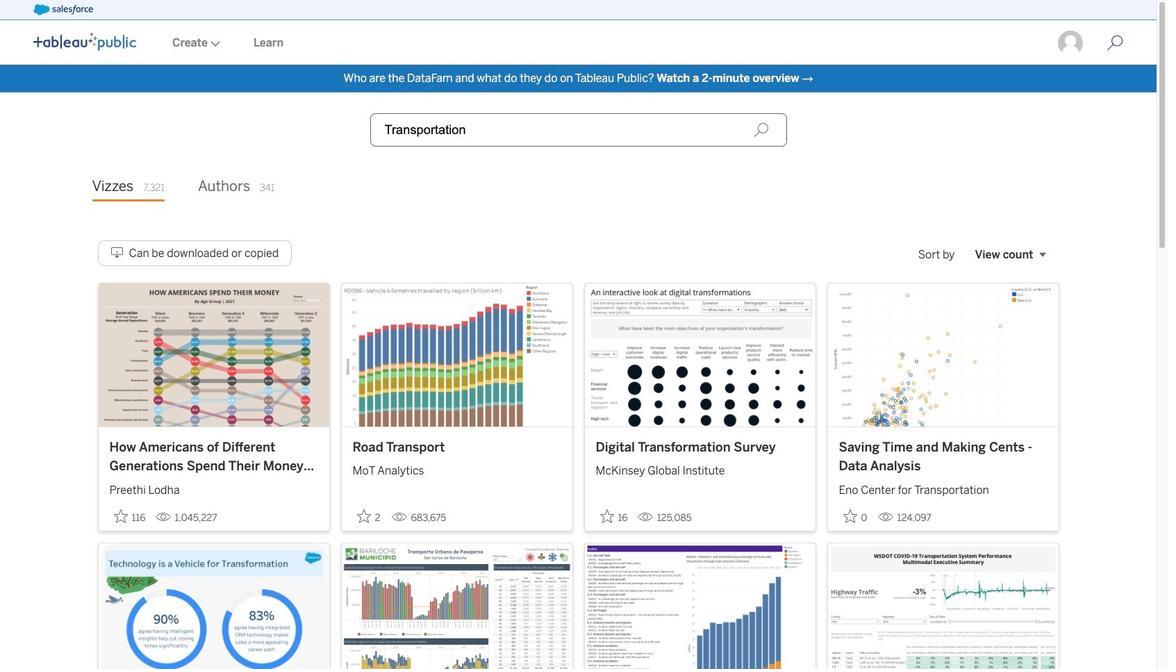 Task type: vqa. For each thing, say whether or not it's contained in the screenshot.
first Add Favorite image from right
yes



Task type: locate. For each thing, give the bounding box(es) containing it.
add favorite image for 4th the add favorite button from the right
[[114, 509, 128, 523]]

1 add favorite image from the left
[[114, 509, 128, 523]]

0 horizontal spatial add favorite image
[[114, 509, 128, 523]]

4 add favorite button from the left
[[839, 505, 873, 528]]

add favorite image for 3rd the add favorite button from the left
[[600, 509, 614, 523]]

workbook thumbnail image
[[98, 284, 329, 427], [342, 284, 573, 427], [585, 284, 816, 427], [828, 284, 1059, 427], [98, 543, 329, 669], [342, 543, 573, 669], [585, 543, 816, 669], [828, 543, 1059, 669]]

Search input field
[[370, 113, 787, 147]]

1 add favorite image from the left
[[600, 509, 614, 523]]

1 horizontal spatial add favorite image
[[844, 509, 858, 523]]

1 add favorite button from the left
[[109, 505, 150, 528]]

add favorite image
[[114, 509, 128, 523], [357, 509, 371, 523]]

1 horizontal spatial add favorite image
[[357, 509, 371, 523]]

0 horizontal spatial add favorite image
[[600, 509, 614, 523]]

salesforce logo image
[[33, 4, 93, 15]]

Add Favorite button
[[109, 505, 150, 528], [353, 505, 386, 528], [596, 505, 632, 528], [839, 505, 873, 528]]

go to search image
[[1091, 35, 1141, 51]]

logo image
[[33, 33, 136, 51]]

create image
[[208, 41, 220, 47]]

add favorite image
[[600, 509, 614, 523], [844, 509, 858, 523]]

add favorite image for fourth the add favorite button from left
[[844, 509, 858, 523]]

2 add favorite image from the left
[[357, 509, 371, 523]]

2 add favorite image from the left
[[844, 509, 858, 523]]



Task type: describe. For each thing, give the bounding box(es) containing it.
2 add favorite button from the left
[[353, 505, 386, 528]]

add favorite image for second the add favorite button
[[357, 509, 371, 523]]

3 add favorite button from the left
[[596, 505, 632, 528]]

gary.orlando image
[[1057, 29, 1085, 57]]

search image
[[754, 122, 769, 138]]



